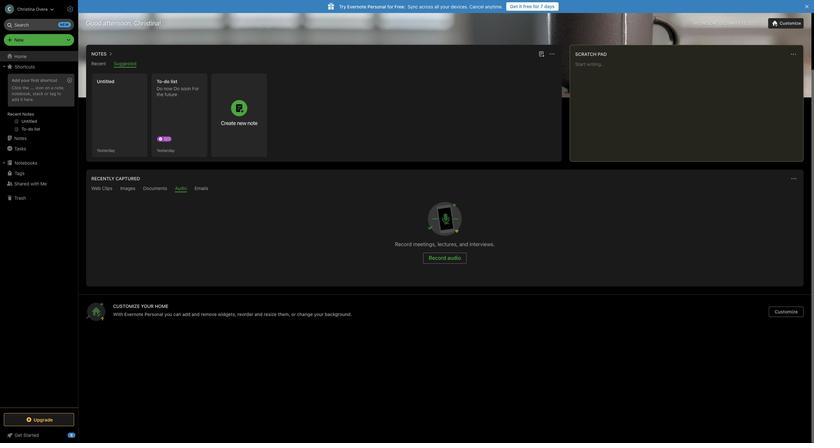 Task type: describe. For each thing, give the bounding box(es) containing it.
background.
[[325, 312, 352, 317]]

create
[[221, 120, 236, 126]]

soon
[[181, 86, 191, 91]]

6
[[70, 433, 73, 438]]

trash link
[[0, 193, 78, 203]]

7
[[541, 4, 543, 9]]

more actions field for scratch pad
[[790, 50, 799, 59]]

13,
[[742, 21, 748, 26]]

pad
[[598, 51, 607, 57]]

notes inside group
[[22, 112, 34, 117]]

tab list for recently captured
[[87, 186, 803, 193]]

0 vertical spatial customize
[[780, 20, 802, 26]]

untitled
[[97, 79, 114, 84]]

1 horizontal spatial and
[[255, 312, 263, 317]]

scratch
[[576, 51, 597, 57]]

recent for recent notes
[[7, 112, 21, 117]]

record audio
[[429, 255, 461, 261]]

a
[[51, 85, 53, 90]]

notebooks
[[15, 160, 37, 166]]

customize
[[113, 304, 140, 309]]

settings image
[[66, 5, 74, 13]]

personal inside customize your home with evernote personal you can add and remove widgets, reorder and resize them, or change your background.
[[145, 312, 163, 317]]

tag
[[50, 91, 56, 96]]

lectures,
[[438, 242, 458, 247]]

them,
[[278, 312, 290, 317]]

shortcuts
[[15, 64, 35, 69]]

notes button
[[90, 50, 114, 58]]

widgets,
[[218, 312, 236, 317]]

...
[[30, 85, 34, 90]]

shared
[[14, 181, 29, 186]]

good afternoon, christina!
[[86, 20, 161, 27]]

scratch pad
[[576, 51, 607, 57]]

tasks button
[[0, 143, 78, 154]]

new
[[14, 37, 24, 43]]

web clips
[[91, 186, 113, 191]]

first
[[31, 78, 39, 83]]

get it free for 7 days
[[510, 4, 555, 9]]

add inside 'icon on a note, notebook, stack or tag to add it here.'
[[12, 97, 19, 102]]

remove
[[201, 312, 217, 317]]

tree containing home
[[0, 51, 78, 408]]

me
[[40, 181, 47, 186]]

record for record meetings, lectures, and interviews.
[[395, 242, 412, 247]]

0 vertical spatial your
[[441, 4, 450, 9]]

Start writing… text field
[[576, 61, 804, 156]]

0 vertical spatial customize button
[[769, 18, 804, 29]]

to-
[[157, 79, 164, 84]]

click
[[12, 85, 21, 90]]

get it free for 7 days button
[[507, 2, 559, 11]]

more actions field for recently captured
[[790, 174, 799, 183]]

for for free:
[[388, 4, 394, 9]]

resize
[[264, 312, 277, 317]]

web clips tab
[[91, 186, 113, 193]]

get for get it free for 7 days
[[510, 4, 518, 9]]

click the ...
[[12, 85, 34, 90]]

shared with me link
[[0, 179, 78, 189]]

new inside search box
[[60, 22, 69, 27]]

anytime.
[[485, 4, 503, 9]]

tasks
[[14, 146, 26, 151]]

suggested
[[114, 61, 137, 66]]

recent tab
[[91, 61, 106, 68]]

recent for recent
[[91, 61, 106, 66]]

emails tab
[[195, 186, 208, 193]]

meetings,
[[413, 242, 437, 247]]

home
[[155, 304, 168, 309]]

list
[[171, 79, 177, 84]]

audio
[[448, 255, 461, 261]]

group inside tree
[[0, 72, 78, 136]]

reorder
[[238, 312, 254, 317]]

emails
[[195, 186, 208, 191]]

christina
[[17, 6, 35, 12]]

Search text field
[[8, 19, 70, 31]]

expand notebooks image
[[2, 160, 7, 166]]

record meetings, lectures, and interviews.
[[395, 242, 495, 247]]

it inside 'icon on a note, notebook, stack or tag to add it here.'
[[20, 97, 23, 102]]

to-do list do now do soon for the future
[[157, 79, 199, 97]]

change
[[297, 312, 313, 317]]

devices.
[[451, 4, 469, 9]]

web
[[91, 186, 101, 191]]

wednesday,
[[694, 21, 719, 26]]

suggested tab panel
[[86, 68, 562, 162]]

recently
[[91, 176, 114, 181]]

across
[[420, 4, 433, 9]]

the inside to-do list do now do soon for the future
[[157, 92, 164, 97]]

shortcuts button
[[0, 61, 78, 72]]

your inside group
[[21, 78, 30, 83]]

christina overa
[[17, 6, 48, 12]]

you
[[164, 312, 172, 317]]

icon on a note, notebook, stack or tag to add it here.
[[12, 85, 65, 102]]

audio tab panel
[[86, 193, 804, 287]]

captured
[[116, 176, 140, 181]]

home
[[14, 53, 27, 59]]

cancel
[[470, 4, 484, 9]]

try evernote personal for free: sync across all your devices. cancel anytime.
[[339, 4, 503, 9]]

click to collapse image
[[76, 432, 80, 439]]

it inside 'button'
[[519, 4, 522, 9]]

images
[[120, 186, 135, 191]]

get started
[[15, 433, 39, 438]]

1 horizontal spatial personal
[[368, 4, 386, 9]]

here.
[[24, 97, 34, 102]]

new search field
[[8, 19, 71, 31]]



Task type: vqa. For each thing, say whether or not it's contained in the screenshot.
the bottom Get
yes



Task type: locate. For each thing, give the bounding box(es) containing it.
new
[[60, 22, 69, 27], [237, 120, 247, 126]]

your inside customize your home with evernote personal you can add and remove widgets, reorder and resize them, or change your background.
[[314, 312, 324, 317]]

0 horizontal spatial your
[[21, 78, 30, 83]]

get left free
[[510, 4, 518, 9]]

0 horizontal spatial yesterday
[[97, 148, 115, 153]]

1 vertical spatial it
[[20, 97, 23, 102]]

it left free
[[519, 4, 522, 9]]

1 horizontal spatial or
[[292, 312, 296, 317]]

0 vertical spatial tab list
[[87, 61, 561, 68]]

2 for from the left
[[388, 4, 394, 9]]

create new note button
[[211, 73, 267, 157]]

for left 'free:'
[[388, 4, 394, 9]]

or inside customize your home with evernote personal you can add and remove widgets, reorder and resize them, or change your background.
[[292, 312, 296, 317]]

1 vertical spatial personal
[[145, 312, 163, 317]]

1 vertical spatial customize button
[[769, 307, 804, 317]]

1 horizontal spatial recent
[[91, 61, 106, 66]]

yesterday up "recently"
[[97, 148, 115, 153]]

0 horizontal spatial it
[[20, 97, 23, 102]]

do down list
[[174, 86, 180, 91]]

to
[[57, 91, 61, 96]]

2 horizontal spatial your
[[441, 4, 450, 9]]

record left meetings, on the bottom of page
[[395, 242, 412, 247]]

audio
[[175, 186, 187, 191]]

1 vertical spatial record
[[429, 255, 447, 261]]

2 do from the left
[[174, 86, 180, 91]]

tab list
[[87, 61, 561, 68], [87, 186, 803, 193]]

record
[[395, 242, 412, 247], [429, 255, 447, 261]]

documents
[[143, 186, 167, 191]]

2 yesterday from the left
[[157, 148, 175, 153]]

overa
[[36, 6, 48, 12]]

new left note
[[237, 120, 247, 126]]

for
[[533, 4, 540, 9], [388, 4, 394, 9]]

0 vertical spatial record
[[395, 242, 412, 247]]

your right change
[[314, 312, 324, 317]]

documents tab
[[143, 186, 167, 193]]

0 vertical spatial new
[[60, 22, 69, 27]]

and left remove
[[192, 312, 200, 317]]

note
[[248, 120, 258, 126]]

2 vertical spatial notes
[[14, 135, 27, 141]]

0 vertical spatial it
[[519, 4, 522, 9]]

0 vertical spatial evernote
[[347, 4, 367, 9]]

your
[[141, 304, 154, 309]]

create new note
[[221, 120, 258, 126]]

notebooks link
[[0, 158, 78, 168]]

0 horizontal spatial record
[[395, 242, 412, 247]]

record audio button
[[423, 253, 467, 264]]

audio tab
[[175, 186, 187, 193]]

christina!
[[134, 20, 161, 27]]

group
[[0, 72, 78, 136]]

0 vertical spatial notes
[[91, 51, 107, 57]]

days
[[545, 4, 555, 9]]

new inside button
[[237, 120, 247, 126]]

or inside 'icon on a note, notebook, stack or tag to add it here.'
[[44, 91, 48, 96]]

recently captured button
[[90, 175, 140, 183]]

2 tab list from the top
[[87, 186, 803, 193]]

or right them,
[[292, 312, 296, 317]]

recent down notes button
[[91, 61, 106, 66]]

More actions field
[[548, 49, 557, 59], [790, 50, 799, 59], [790, 174, 799, 183]]

0 horizontal spatial get
[[15, 433, 22, 438]]

1 horizontal spatial the
[[157, 92, 164, 97]]

scratch pad button
[[574, 50, 607, 58]]

1 horizontal spatial more actions image
[[790, 50, 798, 58]]

1 vertical spatial tab list
[[87, 186, 803, 193]]

add right can
[[182, 312, 191, 317]]

started
[[23, 433, 39, 438]]

0 vertical spatial or
[[44, 91, 48, 96]]

0 horizontal spatial the
[[23, 85, 29, 90]]

0 vertical spatial recent
[[91, 61, 106, 66]]

evernote
[[347, 4, 367, 9], [124, 312, 143, 317]]

it down notebook,
[[20, 97, 23, 102]]

1 horizontal spatial for
[[533, 4, 540, 9]]

0 horizontal spatial do
[[157, 86, 163, 91]]

get inside 'button'
[[510, 4, 518, 9]]

evernote down customize
[[124, 312, 143, 317]]

more actions image
[[549, 50, 556, 58], [790, 50, 798, 58]]

it
[[519, 4, 522, 9], [20, 97, 23, 102]]

1 vertical spatial customize
[[775, 309, 798, 315]]

group containing add your first shortcut
[[0, 72, 78, 136]]

Help and Learning task checklist field
[[0, 431, 78, 441]]

add inside customize your home with evernote personal you can add and remove widgets, reorder and resize them, or change your background.
[[182, 312, 191, 317]]

0/3
[[164, 137, 170, 141]]

1 vertical spatial notes
[[22, 112, 34, 117]]

personal left 'free:'
[[368, 4, 386, 9]]

yesterday down the 0/3
[[157, 148, 175, 153]]

personal down your
[[145, 312, 163, 317]]

record down record meetings, lectures, and interviews.
[[429, 255, 447, 261]]

for left 7 at the right of page
[[533, 4, 540, 9]]

new button
[[4, 34, 74, 46]]

stack
[[33, 91, 43, 96]]

notes link
[[0, 133, 78, 143]]

1 horizontal spatial add
[[182, 312, 191, 317]]

0 horizontal spatial evernote
[[124, 312, 143, 317]]

your up click the ...
[[21, 78, 30, 83]]

images tab
[[120, 186, 135, 193]]

interviews.
[[470, 242, 495, 247]]

1 horizontal spatial new
[[237, 120, 247, 126]]

good
[[86, 20, 102, 27]]

wednesday, december 13, 2023
[[694, 21, 758, 26]]

tab list containing recent
[[87, 61, 561, 68]]

add
[[12, 78, 20, 83]]

0 vertical spatial the
[[23, 85, 29, 90]]

shortcut
[[40, 78, 57, 83]]

1 horizontal spatial it
[[519, 4, 522, 9]]

0 vertical spatial get
[[510, 4, 518, 9]]

recent notes
[[7, 112, 34, 117]]

future
[[165, 92, 177, 97]]

1 yesterday from the left
[[97, 148, 115, 153]]

personal
[[368, 4, 386, 9], [145, 312, 163, 317]]

and
[[460, 242, 468, 247], [192, 312, 200, 317], [255, 312, 263, 317]]

and inside audio tab panel
[[460, 242, 468, 247]]

0 horizontal spatial and
[[192, 312, 200, 317]]

tab list for notes
[[87, 61, 561, 68]]

1 horizontal spatial yesterday
[[157, 148, 175, 153]]

do
[[157, 86, 163, 91], [174, 86, 180, 91]]

recently captured
[[91, 176, 140, 181]]

free:
[[395, 4, 406, 9]]

now
[[164, 86, 173, 91]]

recent down notebook,
[[7, 112, 21, 117]]

1 horizontal spatial do
[[174, 86, 180, 91]]

1 vertical spatial add
[[182, 312, 191, 317]]

clips
[[102, 186, 113, 191]]

or down on
[[44, 91, 48, 96]]

suggested tab
[[114, 61, 137, 68]]

1 vertical spatial new
[[237, 120, 247, 126]]

0 horizontal spatial or
[[44, 91, 48, 96]]

Account field
[[0, 3, 54, 16]]

tags button
[[0, 168, 78, 179]]

record for record audio
[[429, 255, 447, 261]]

your right all
[[441, 4, 450, 9]]

1 horizontal spatial get
[[510, 4, 518, 9]]

0 horizontal spatial add
[[12, 97, 19, 102]]

get for get started
[[15, 433, 22, 438]]

more actions image inside field
[[790, 50, 798, 58]]

free
[[523, 4, 532, 9]]

1 tab list from the top
[[87, 61, 561, 68]]

customize your home with evernote personal you can add and remove widgets, reorder and resize them, or change your background.
[[113, 304, 352, 317]]

tab list containing web clips
[[87, 186, 803, 193]]

for for 7
[[533, 4, 540, 9]]

record inside button
[[429, 255, 447, 261]]

1 vertical spatial recent
[[7, 112, 21, 117]]

1 vertical spatial or
[[292, 312, 296, 317]]

december
[[720, 21, 741, 26]]

customize
[[780, 20, 802, 26], [775, 309, 798, 315]]

try
[[339, 4, 346, 9]]

the inside group
[[23, 85, 29, 90]]

0 horizontal spatial for
[[388, 4, 394, 9]]

more actions image
[[791, 175, 798, 183]]

0 vertical spatial add
[[12, 97, 19, 102]]

0 horizontal spatial personal
[[145, 312, 163, 317]]

notes
[[91, 51, 107, 57], [22, 112, 34, 117], [14, 135, 27, 141]]

2 horizontal spatial and
[[460, 242, 468, 247]]

0 vertical spatial personal
[[368, 4, 386, 9]]

the left ...
[[23, 85, 29, 90]]

1 vertical spatial evernote
[[124, 312, 143, 317]]

all
[[435, 4, 439, 9]]

icon
[[36, 85, 44, 90]]

home link
[[0, 51, 78, 61]]

for inside the get it free for 7 days 'button'
[[533, 4, 540, 9]]

1 do from the left
[[157, 86, 163, 91]]

afternoon,
[[103, 20, 133, 27]]

1 vertical spatial your
[[21, 78, 30, 83]]

and left resize on the left bottom of the page
[[255, 312, 263, 317]]

notes up recent 'tab'
[[91, 51, 107, 57]]

0 horizontal spatial recent
[[7, 112, 21, 117]]

on
[[45, 85, 50, 90]]

notes down here.
[[22, 112, 34, 117]]

0 horizontal spatial new
[[60, 22, 69, 27]]

notes inside button
[[91, 51, 107, 57]]

add down notebook,
[[12, 97, 19, 102]]

can
[[173, 312, 181, 317]]

evernote inside customize your home with evernote personal you can add and remove widgets, reorder and resize them, or change your background.
[[124, 312, 143, 317]]

the left future
[[157, 92, 164, 97]]

note,
[[55, 85, 65, 90]]

with
[[30, 181, 39, 186]]

tree
[[0, 51, 78, 408]]

1 vertical spatial get
[[15, 433, 22, 438]]

0 horizontal spatial more actions image
[[549, 50, 556, 58]]

get inside help and learning task checklist field
[[15, 433, 22, 438]]

recent inside group
[[7, 112, 21, 117]]

2 vertical spatial your
[[314, 312, 324, 317]]

do
[[164, 79, 170, 84]]

and right 'lectures,' at the bottom right
[[460, 242, 468, 247]]

upgrade button
[[4, 414, 74, 427]]

1 horizontal spatial evernote
[[347, 4, 367, 9]]

do down 'to-'
[[157, 86, 163, 91]]

1 horizontal spatial record
[[429, 255, 447, 261]]

get left started
[[15, 433, 22, 438]]

new down settings image
[[60, 22, 69, 27]]

trash
[[14, 195, 26, 201]]

1 for from the left
[[533, 4, 540, 9]]

customize button
[[769, 18, 804, 29], [769, 307, 804, 317]]

upgrade
[[34, 417, 53, 423]]

your
[[441, 4, 450, 9], [21, 78, 30, 83], [314, 312, 324, 317]]

1 horizontal spatial your
[[314, 312, 324, 317]]

for
[[192, 86, 199, 91]]

evernote right 'try'
[[347, 4, 367, 9]]

notes up tasks
[[14, 135, 27, 141]]

1 vertical spatial the
[[157, 92, 164, 97]]

notebook,
[[12, 91, 32, 96]]



